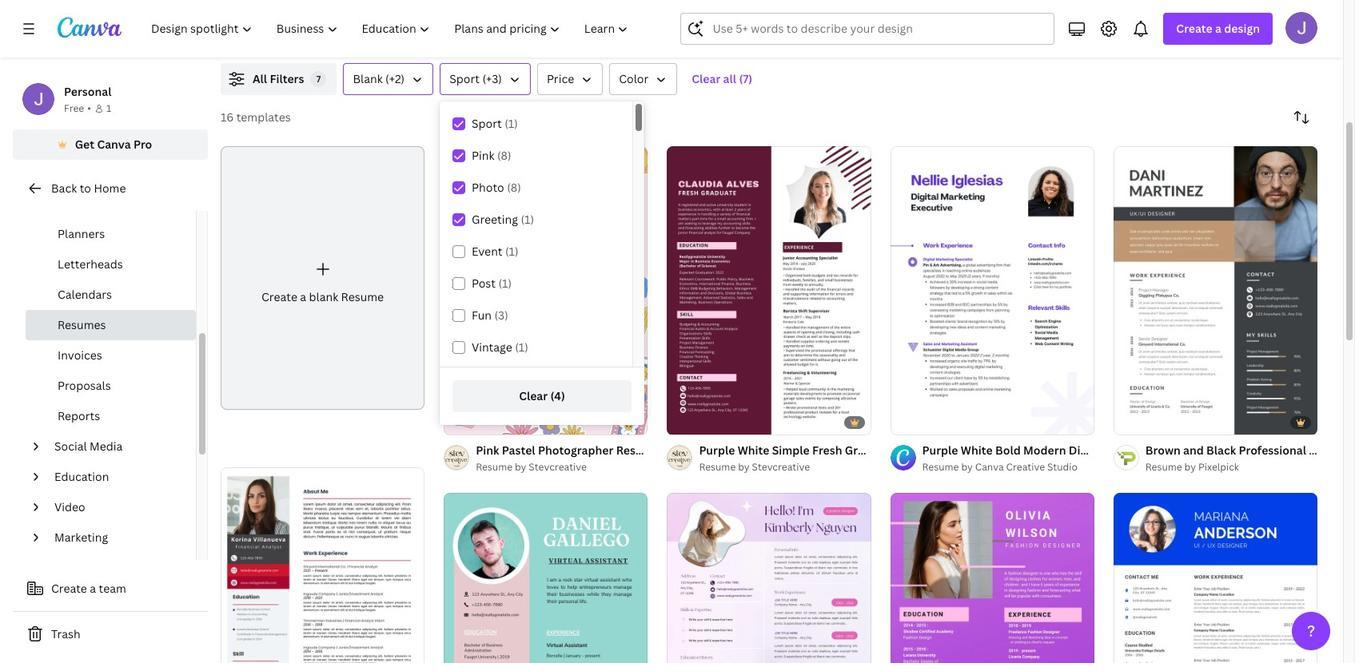 Task type: locate. For each thing, give the bounding box(es) containing it.
free
[[64, 102, 84, 115]]

a left team
[[90, 581, 96, 597]]

(1) right vintage
[[515, 340, 528, 355]]

0 horizontal spatial purple
[[699, 443, 735, 458]]

white inside purple white simple fresh graduate resume resume by stevcreative
[[738, 443, 770, 458]]

(1) right the greeting
[[521, 212, 534, 227]]

stevcreative inside purple white simple fresh graduate resume resume by stevcreative
[[752, 461, 810, 474]]

resume by stevcreative link for simple
[[699, 460, 871, 476]]

photo
[[472, 180, 504, 195]]

bold
[[995, 443, 1021, 458]]

vintage (1)
[[472, 340, 528, 355]]

filters
[[270, 71, 304, 86]]

get
[[75, 137, 94, 152]]

1 for 1 of 2
[[1125, 416, 1130, 428]]

1 horizontal spatial resume by stevcreative link
[[699, 460, 871, 476]]

1 horizontal spatial clear
[[692, 71, 721, 86]]

purple white simple fresh graduate resume image
[[667, 146, 871, 435]]

2 stevcreative from the left
[[752, 461, 810, 474]]

0 horizontal spatial resume by stevcreative link
[[476, 460, 648, 476]]

white for bold
[[961, 443, 993, 458]]

purple white bold modern digital marketer cv image
[[890, 146, 1095, 435]]

create left design
[[1177, 21, 1213, 36]]

pixelpick
[[1199, 461, 1239, 474]]

social media
[[54, 439, 123, 454]]

back to home link
[[13, 173, 208, 205]]

1 vertical spatial 1
[[1125, 416, 1130, 428]]

1 of 2
[[1125, 416, 1148, 428]]

purple
[[699, 443, 735, 458], [922, 443, 958, 458]]

a for team
[[90, 581, 96, 597]]

letterheads link
[[26, 249, 196, 280]]

1 vertical spatial clear
[[519, 389, 548, 404]]

trash
[[51, 627, 80, 642]]

photographer
[[538, 443, 614, 458]]

resume by stevcreative link down the "simple"
[[699, 460, 871, 476]]

2 by from the left
[[738, 461, 750, 474]]

by inside purple white simple fresh graduate resume resume by stevcreative
[[738, 461, 750, 474]]

(1) for event (1)
[[505, 244, 519, 259]]

sport for sport (1)
[[472, 116, 502, 131]]

clear left (4)
[[519, 389, 548, 404]]

a left design
[[1215, 21, 1222, 36]]

by down and
[[1185, 461, 1196, 474]]

proposals
[[58, 378, 111, 393]]

all filters
[[253, 71, 304, 86]]

video
[[54, 500, 85, 515]]

0 vertical spatial canva
[[97, 137, 131, 152]]

all
[[253, 71, 267, 86]]

a left blank
[[300, 290, 306, 305]]

0 horizontal spatial 1
[[106, 102, 111, 115]]

white
[[738, 443, 770, 458], [961, 443, 993, 458]]

video link
[[48, 493, 186, 523]]

1 purple from the left
[[699, 443, 735, 458]]

brown and black professional corporate resume job cv image
[[1114, 146, 1318, 435]]

purple left bold
[[922, 443, 958, 458]]

(8) for photo (8)
[[507, 180, 521, 195]]

purple white bold modern digital marketer cv resume by canva creative studio
[[922, 443, 1175, 474]]

virtual assistant simple resume for freelancers image
[[444, 494, 648, 664]]

purple minimalist resume template image
[[890, 494, 1095, 664]]

(1) up the 'pink (8)'
[[505, 116, 518, 131]]

resume
[[341, 290, 384, 305], [616, 443, 659, 458], [898, 443, 942, 458], [476, 461, 513, 474], [699, 461, 736, 474], [922, 461, 959, 474], [1146, 461, 1182, 474]]

(1) right event at the top left
[[505, 244, 519, 259]]

0 horizontal spatial stevcreative
[[529, 461, 587, 474]]

1 inside "link"
[[1125, 416, 1130, 428]]

invoices link
[[26, 341, 196, 371]]

reports
[[58, 409, 100, 424]]

1 for 1
[[106, 102, 111, 115]]

purple inside purple white simple fresh graduate resume resume by stevcreative
[[699, 443, 735, 458]]

1 horizontal spatial create
[[262, 290, 297, 305]]

grey clean cv resume photo image
[[221, 468, 425, 664]]

1 vertical spatial canva
[[975, 461, 1004, 474]]

create left team
[[51, 581, 87, 597]]

purple inside purple white bold modern digital marketer cv resume by canva creative studio
[[922, 443, 958, 458]]

trash link
[[13, 619, 208, 651]]

pink
[[472, 148, 495, 163], [476, 443, 499, 458]]

1 horizontal spatial white
[[961, 443, 993, 458]]

1 horizontal spatial stevcreative
[[752, 461, 810, 474]]

fun
[[472, 308, 492, 323]]

0 vertical spatial 1
[[106, 102, 111, 115]]

3 by from the left
[[961, 461, 973, 474]]

(8) for pink (8)
[[497, 148, 511, 163]]

canva
[[97, 137, 131, 152], [975, 461, 1004, 474]]

proposals link
[[26, 371, 196, 401]]

top level navigation element
[[141, 13, 642, 45]]

by left creative
[[961, 461, 973, 474]]

sport inside button
[[450, 71, 480, 86]]

sport left (+3)
[[450, 71, 480, 86]]

resumes
[[58, 317, 106, 333]]

fresh
[[812, 443, 842, 458]]

purple left the "simple"
[[699, 443, 735, 458]]

0 vertical spatial (8)
[[497, 148, 511, 163]]

resume by stevcreative link
[[476, 460, 648, 476], [699, 460, 871, 476]]

resume by stevcreative link down photographer
[[476, 460, 648, 476]]

1 vertical spatial (8)
[[507, 180, 521, 195]]

a
[[1215, 21, 1222, 36], [300, 290, 306, 305], [90, 581, 96, 597]]

price
[[547, 71, 574, 86]]

2 white from the left
[[961, 443, 993, 458]]

professional
[[1239, 443, 1307, 458]]

2 horizontal spatial a
[[1215, 21, 1222, 36]]

by
[[515, 461, 526, 474], [738, 461, 750, 474], [961, 461, 973, 474], [1185, 461, 1196, 474]]

pink for pink pastel photographer resume resume by stevcreative
[[476, 443, 499, 458]]

0 vertical spatial a
[[1215, 21, 1222, 36]]

pink up photo
[[472, 148, 495, 163]]

a inside dropdown button
[[1215, 21, 1222, 36]]

1 horizontal spatial a
[[300, 290, 306, 305]]

color
[[619, 71, 649, 86]]

social media link
[[48, 432, 186, 462]]

16 templates
[[221, 110, 291, 125]]

None search field
[[681, 13, 1055, 45]]

2 horizontal spatial create
[[1177, 21, 1213, 36]]

(1)
[[505, 116, 518, 131], [521, 212, 534, 227], [505, 244, 519, 259], [499, 276, 512, 291], [515, 340, 528, 355]]

canva down bold
[[975, 461, 1004, 474]]

create for create a blank resume
[[262, 290, 297, 305]]

create left blank
[[262, 290, 297, 305]]

resume by pixelpick link
[[1146, 460, 1318, 476]]

1 by from the left
[[515, 461, 526, 474]]

stevcreative down the "simple"
[[752, 461, 810, 474]]

pink inside pink pastel photographer resume resume by stevcreative
[[476, 443, 499, 458]]

2 vertical spatial a
[[90, 581, 96, 597]]

0 vertical spatial clear
[[692, 71, 721, 86]]

0 horizontal spatial create
[[51, 581, 87, 597]]

create inside dropdown button
[[1177, 21, 1213, 36]]

0 vertical spatial pink
[[472, 148, 495, 163]]

all
[[723, 71, 737, 86]]

(8) up "photo (8)"
[[497, 148, 511, 163]]

purple for purple white bold modern digital marketer cv
[[922, 443, 958, 458]]

(8) right photo
[[507, 180, 521, 195]]

white left bold
[[961, 443, 993, 458]]

resume inside brown and black professional corporat resume by pixelpick
[[1146, 461, 1182, 474]]

1 horizontal spatial canva
[[975, 461, 1004, 474]]

pink left pastel
[[476, 443, 499, 458]]

purple for purple white simple fresh graduate resume
[[699, 443, 735, 458]]

jacob simon image
[[1286, 12, 1318, 44]]

white left the "simple"
[[738, 443, 770, 458]]

1
[[106, 102, 111, 115], [1125, 416, 1130, 428]]

clear left all
[[692, 71, 721, 86]]

by down purple white simple fresh graduate resume link
[[738, 461, 750, 474]]

pink pastel photographer resume resume by stevcreative
[[476, 443, 659, 474]]

1 vertical spatial a
[[300, 290, 306, 305]]

a inside button
[[90, 581, 96, 597]]

Sort by button
[[1286, 102, 1318, 134]]

1 stevcreative from the left
[[529, 461, 587, 474]]

graduate
[[845, 443, 896, 458]]

white inside purple white bold modern digital marketer cv resume by canva creative studio
[[961, 443, 993, 458]]

1 vertical spatial create
[[262, 290, 297, 305]]

7 filter options selected element
[[311, 71, 327, 87]]

create a team button
[[13, 573, 208, 605]]

create inside button
[[51, 581, 87, 597]]

photo (8)
[[472, 180, 521, 195]]

stevcreative inside pink pastel photographer resume resume by stevcreative
[[529, 461, 587, 474]]

graphs
[[58, 196, 96, 211]]

graphs link
[[26, 189, 196, 219]]

(8)
[[497, 148, 511, 163], [507, 180, 521, 195]]

1 vertical spatial pink
[[476, 443, 499, 458]]

invoices
[[58, 348, 102, 363]]

brown and black professional corporat link
[[1146, 442, 1355, 460]]

2 resume by stevcreative link from the left
[[699, 460, 871, 476]]

price button
[[537, 63, 603, 95]]

to
[[80, 181, 91, 196]]

by down pastel
[[515, 461, 526, 474]]

post
[[472, 276, 496, 291]]

studio
[[1047, 461, 1078, 474]]

creative
[[1006, 461, 1045, 474]]

marketing link
[[48, 523, 186, 553]]

1 horizontal spatial 1
[[1125, 416, 1130, 428]]

1 horizontal spatial purple
[[922, 443, 958, 458]]

0 horizontal spatial a
[[90, 581, 96, 597]]

2 purple from the left
[[922, 443, 958, 458]]

0 horizontal spatial canva
[[97, 137, 131, 152]]

0 horizontal spatial white
[[738, 443, 770, 458]]

0 vertical spatial sport
[[450, 71, 480, 86]]

0 vertical spatial create
[[1177, 21, 1213, 36]]

1 right the •
[[106, 102, 111, 115]]

sport up the 'pink (8)'
[[472, 116, 502, 131]]

create a team
[[51, 581, 126, 597]]

stevcreative down pink pastel photographer resume link
[[529, 461, 587, 474]]

0 horizontal spatial clear
[[519, 389, 548, 404]]

sport (+3) button
[[440, 63, 531, 95]]

Search search field
[[713, 14, 1045, 44]]

event
[[472, 244, 503, 259]]

1 left of
[[1125, 416, 1130, 428]]

1 resume by stevcreative link from the left
[[476, 460, 648, 476]]

canva left pro
[[97, 137, 131, 152]]

media
[[90, 439, 123, 454]]

1 white from the left
[[738, 443, 770, 458]]

marketing
[[54, 530, 108, 545]]

2 vertical spatial create
[[51, 581, 87, 597]]

planners
[[58, 226, 105, 241]]

clear for clear all (7)
[[692, 71, 721, 86]]

1 vertical spatial sport
[[472, 116, 502, 131]]

blue clean cv resume image
[[1114, 494, 1318, 664]]

(1) right post
[[499, 276, 512, 291]]

create for create a design
[[1177, 21, 1213, 36]]

4 by from the left
[[1185, 461, 1196, 474]]

of
[[1132, 416, 1141, 428]]



Task type: vqa. For each thing, say whether or not it's contained in the screenshot.


Task type: describe. For each thing, give the bounding box(es) containing it.
1 of 2 link
[[1114, 146, 1318, 435]]

(+3)
[[482, 71, 502, 86]]

templates
[[236, 110, 291, 125]]

create a design button
[[1164, 13, 1273, 45]]

sport for sport (+3)
[[450, 71, 480, 86]]

canva inside button
[[97, 137, 131, 152]]

pink for pink (8)
[[472, 148, 495, 163]]

pro
[[134, 137, 152, 152]]

blank (+2) button
[[343, 63, 434, 95]]

and
[[1183, 443, 1204, 458]]

soft pink purple aesthetic dreamy graphic designer resume image
[[667, 494, 871, 664]]

fun (3)
[[472, 308, 508, 323]]

home
[[94, 181, 126, 196]]

(1) for vintage (1)
[[515, 340, 528, 355]]

black
[[1207, 443, 1236, 458]]

corporat
[[1309, 443, 1355, 458]]

social
[[54, 439, 87, 454]]

free •
[[64, 102, 91, 115]]

by inside purple white bold modern digital marketer cv resume by canva creative studio
[[961, 461, 973, 474]]

(4)
[[551, 389, 565, 404]]

(1) for greeting (1)
[[521, 212, 534, 227]]

(7)
[[739, 71, 753, 86]]

post (1)
[[472, 276, 512, 291]]

a for blank
[[300, 290, 306, 305]]

calendars link
[[26, 280, 196, 310]]

get canva pro
[[75, 137, 152, 152]]

16
[[221, 110, 234, 125]]

get canva pro button
[[13, 130, 208, 160]]

blank (+2)
[[353, 71, 405, 86]]

sport (+3)
[[450, 71, 502, 86]]

purple white simple fresh graduate resume link
[[699, 442, 942, 460]]

digital
[[1069, 443, 1104, 458]]

pink pastel photographer resume image
[[444, 146, 648, 435]]

brown
[[1146, 443, 1181, 458]]

education link
[[48, 462, 186, 493]]

clear (4)
[[519, 389, 565, 404]]

2
[[1143, 416, 1148, 428]]

resume inside purple white bold modern digital marketer cv resume by canva creative studio
[[922, 461, 959, 474]]

resume by canva creative studio link
[[922, 460, 1095, 476]]

greeting
[[472, 212, 518, 227]]

blank
[[353, 71, 383, 86]]

marketer
[[1107, 443, 1157, 458]]

cv
[[1159, 443, 1175, 458]]

by inside pink pastel photographer resume resume by stevcreative
[[515, 461, 526, 474]]

clear all (7)
[[692, 71, 753, 86]]

planners link
[[26, 219, 196, 249]]

color button
[[609, 63, 677, 95]]

clear (4) button
[[453, 381, 632, 413]]

create a blank resume link
[[221, 146, 425, 410]]

create for create a team
[[51, 581, 87, 597]]

reports link
[[26, 401, 196, 432]]

(1) for sport (1)
[[505, 116, 518, 131]]

greeting (1)
[[472, 212, 534, 227]]

simple
[[772, 443, 810, 458]]

create a blank resume
[[262, 290, 384, 305]]

sport (1)
[[472, 116, 518, 131]]

resume by stevcreative link for photographer
[[476, 460, 648, 476]]

(1) for post (1)
[[499, 276, 512, 291]]

create a blank resume element
[[221, 146, 425, 410]]

team
[[99, 581, 126, 597]]

pink pastel photographer resume link
[[476, 442, 659, 460]]

brown and black professional corporat resume by pixelpick
[[1146, 443, 1355, 474]]

back
[[51, 181, 77, 196]]

blank
[[309, 290, 338, 305]]

(3)
[[495, 308, 508, 323]]

design
[[1224, 21, 1260, 36]]

clear for clear (4)
[[519, 389, 548, 404]]

event (1)
[[472, 244, 519, 259]]

letterheads
[[58, 257, 123, 272]]

pink (8)
[[472, 148, 511, 163]]

a for design
[[1215, 21, 1222, 36]]

clear all (7) button
[[684, 63, 761, 95]]

modern
[[1024, 443, 1066, 458]]

7
[[316, 73, 321, 85]]

(+2)
[[385, 71, 405, 86]]

canva inside purple white bold modern digital marketer cv resume by canva creative studio
[[975, 461, 1004, 474]]

vintage
[[472, 340, 512, 355]]

calendars
[[58, 287, 112, 302]]

pastel
[[502, 443, 535, 458]]

by inside brown and black professional corporat resume by pixelpick
[[1185, 461, 1196, 474]]

purple white simple fresh graduate resume resume by stevcreative
[[699, 443, 942, 474]]

education
[[54, 469, 109, 485]]

white for simple
[[738, 443, 770, 458]]

personal
[[64, 84, 111, 99]]



